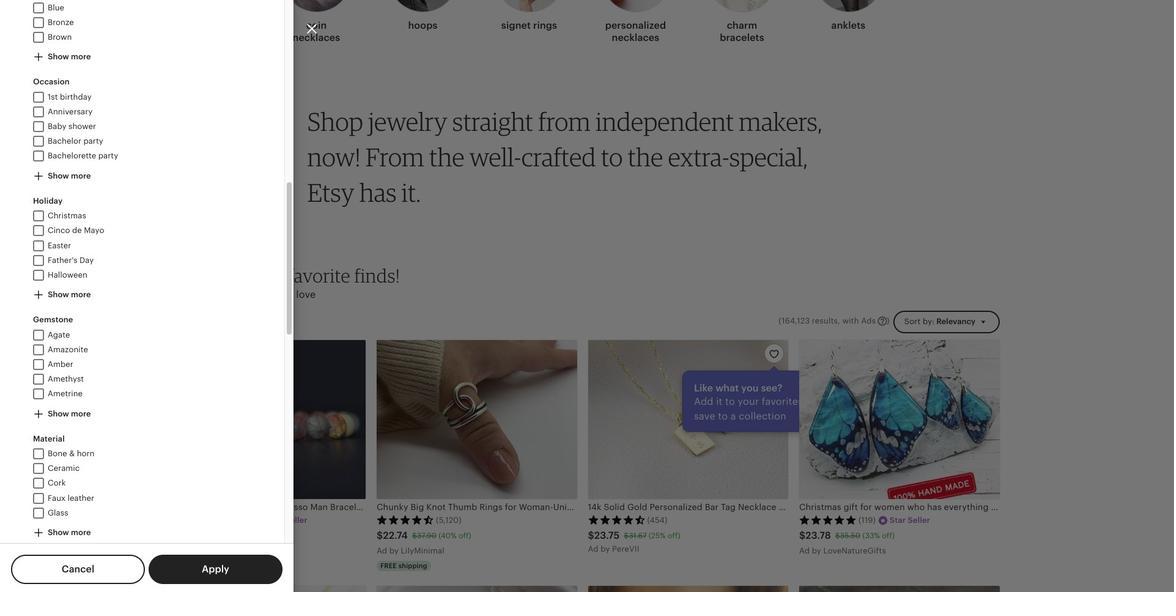 Task type: locate. For each thing, give the bounding box(es) containing it.
show more button for occasion
[[28, 166, 96, 188]]

more down halloween
[[71, 290, 91, 299]]

brown
[[48, 32, 72, 42]]

1 horizontal spatial christmas
[[799, 502, 842, 512]]

amethyst
[[48, 374, 84, 384]]

1 horizontal spatial seller
[[908, 515, 930, 525]]

necklaces down personalized
[[612, 32, 660, 44]]

d up the free
[[382, 546, 387, 555]]

show down ametrine
[[48, 409, 69, 418]]

3 show more button from the top
[[28, 284, 96, 306]]

star seller
[[267, 515, 308, 525], [890, 515, 930, 525]]

makers,
[[739, 107, 823, 137]]

bone
[[48, 449, 67, 458]]

free shipping
[[380, 562, 427, 569]]

d down the 23.75 at the bottom right of page
[[593, 544, 599, 553]]

$ right 23.78
[[835, 532, 840, 540]]

smaller xs image
[[769, 349, 780, 360]]

1 horizontal spatial star seller
[[890, 515, 930, 525]]

show for material
[[48, 528, 69, 537]]

more for bronze
[[71, 52, 91, 61]]

day
[[80, 256, 94, 265]]

from
[[538, 107, 591, 137]]

0 vertical spatial jewelry
[[368, 107, 448, 137]]

4.5 out of 5 stars image
[[377, 515, 434, 525], [588, 515, 646, 525]]

5 show from the top
[[48, 528, 69, 537]]

free
[[380, 562, 397, 569]]

1 5 out of 5 stars image from the left
[[165, 515, 223, 525]]

a inside the $ 23.75 $ 31.67 (25% off) a d b y perevii
[[588, 544, 594, 553]]

necklaces down coin
[[293, 32, 340, 44]]

y down 22.74
[[394, 546, 399, 555]]

more down leather
[[71, 528, 91, 537]]

y down the 23.75 at the bottom right of page
[[606, 544, 610, 553]]

signet rings link
[[495, 0, 564, 37]]

$ left 31.67
[[588, 530, 594, 541]]

1 vertical spatial christmas
[[799, 502, 842, 512]]

christmas up 23.78
[[799, 502, 842, 512]]

to right it
[[725, 396, 735, 407]]

5 out of 5 stars image for lovenaturegifts
[[799, 515, 857, 525]]

d inside the $ 23.75 $ 31.67 (25% off) a d b y perevii
[[593, 544, 599, 553]]

b for 23.75
[[601, 544, 606, 553]]

a up the free
[[377, 546, 382, 555]]

(33%
[[863, 532, 880, 540]]

show more button down glass
[[28, 522, 96, 544]]

to inside shop jewelry straight from independent makers, now! from the well-crafted to the extra-special, etsy has it.
[[601, 142, 623, 173]]

show for holiday
[[48, 290, 69, 299]]

off)
[[459, 532, 471, 540], [668, 532, 681, 540], [882, 532, 895, 540]]

show down halloween
[[48, 290, 69, 299]]

3 off) from the left
[[882, 532, 895, 540]]

personalized necklaces link
[[601, 0, 671, 49]]

who
[[908, 502, 925, 512]]

b
[[178, 544, 183, 553], [601, 544, 606, 553], [389, 546, 395, 555], [812, 546, 817, 555]]

0 horizontal spatial seller
[[285, 515, 308, 525]]

1 show from the top
[[48, 52, 69, 61]]

b inside $ 22.74 $ 37.90 (40% off) a d b y lilyminimal
[[389, 546, 395, 555]]

handmade
[[991, 502, 1037, 512]]

a
[[731, 411, 736, 422], [165, 544, 171, 553], [588, 544, 594, 553], [377, 546, 382, 555], [799, 546, 805, 555]]

0 horizontal spatial jewelry
[[232, 289, 266, 301]]

(
[[779, 316, 782, 326]]

more for cinco de mayo
[[71, 290, 91, 299]]

seller
[[285, 515, 308, 525], [908, 515, 930, 525]]

y up bestseller at the bottom of page
[[183, 544, 187, 553]]

love
[[296, 289, 316, 301]]

show more down ametrine
[[46, 409, 91, 418]]

cork
[[48, 479, 66, 488]]

independent
[[596, 107, 734, 137]]

jewelry up from
[[368, 107, 448, 137]]

like
[[694, 382, 713, 394]]

minimalist necklace, dainty gold necklace, handmade jewelry, birthstone necklace for women, simple gold necklace image
[[588, 586, 788, 592]]

1 vertical spatial party
[[98, 151, 118, 161]]

a left lovenaturegifts
[[799, 546, 805, 555]]

more down ametrine
[[71, 409, 91, 418]]

1 horizontal spatial jewelry
[[368, 107, 448, 137]]

blue
[[48, 3, 64, 12]]

0 horizontal spatial 4.5 out of 5 stars image
[[377, 515, 434, 525]]

2 necklaces from the left
[[612, 32, 660, 44]]

to right crafted
[[601, 142, 623, 173]]

off) inside the $ 23.75 $ 31.67 (25% off) a d b y perevii
[[668, 532, 681, 540]]

a d b y subtlegem
[[165, 544, 233, 553]]

5 show more from the top
[[46, 528, 91, 537]]

to for the
[[601, 142, 623, 173]]

show down bachelorette
[[48, 171, 69, 180]]

apply
[[202, 563, 229, 575]]

off) right (33%
[[882, 532, 895, 540]]

y for 23.75
[[606, 544, 610, 553]]

4.5 out of 5 stars image up the 23.75 at the bottom right of page
[[588, 515, 646, 525]]

more down bachelorette
[[71, 171, 91, 180]]

1 necklaces from the left
[[293, 32, 340, 44]]

it
[[716, 396, 723, 407]]

y down 23.78
[[817, 546, 822, 555]]

a for 22.74
[[377, 546, 382, 555]]

0 vertical spatial christmas
[[48, 211, 86, 220]]

see?
[[761, 382, 783, 394]]

show more down brown
[[46, 52, 91, 61]]

christmas
[[48, 211, 86, 220], [799, 502, 842, 512]]

more for ceramic
[[71, 528, 91, 537]]

show more for occasion
[[46, 171, 91, 180]]

has right who
[[928, 502, 942, 512]]

show more down bachelorette
[[46, 171, 91, 180]]

necklaces for coin
[[293, 32, 340, 44]]

d inside $ 23.78 $ 35.50 (33% off) a d b y lovenaturegifts
[[805, 546, 810, 555]]

easter
[[48, 241, 71, 250]]

b inside $ 23.78 $ 35.50 (33% off) a d b y lovenaturegifts
[[812, 546, 817, 555]]

show more button down halloween
[[28, 284, 96, 306]]

4 show more from the top
[[46, 409, 91, 418]]

jewelry down "in"
[[232, 289, 266, 301]]

has inside shop jewelry straight from independent makers, now! from the well-crafted to the extra-special, etsy has it.
[[359, 178, 397, 208]]

b down 22.74
[[389, 546, 395, 555]]

christmas inside christmas cinco de mayo easter father's day halloween
[[48, 211, 86, 220]]

y inside the $ 23.75 $ 31.67 (25% off) a d b y perevii
[[606, 544, 610, 553]]

show for occasion
[[48, 171, 69, 180]]

$ left 35.50
[[799, 530, 806, 541]]

3 show from the top
[[48, 290, 69, 299]]

has left the "it."
[[359, 178, 397, 208]]

2 5 out of 5 stars image from the left
[[799, 515, 857, 525]]

off) for 23.78
[[882, 532, 895, 540]]

2 the from the left
[[628, 142, 663, 173]]

b down 23.78
[[812, 546, 817, 555]]

show more down glass
[[46, 528, 91, 537]]

$ up perevii on the right bottom of the page
[[624, 532, 629, 540]]

1 show more from the top
[[46, 52, 91, 61]]

like what you see? add it to your favorites and save to a collection
[[694, 382, 824, 422]]

more down brown
[[71, 52, 91, 61]]

to down it
[[718, 411, 728, 422]]

2 vertical spatial to
[[718, 411, 728, 422]]

off) right (40%
[[459, 532, 471, 540]]

0 vertical spatial party
[[83, 137, 103, 146]]

1 horizontal spatial star
[[890, 515, 906, 525]]

show more button down ametrine
[[28, 403, 96, 425]]

what
[[716, 382, 739, 394]]

2 show more button from the top
[[28, 166, 96, 188]]

3 show more from the top
[[46, 290, 91, 299]]

explore
[[165, 289, 201, 301]]

d inside $ 22.74 $ 37.90 (40% off) a d b y lilyminimal
[[382, 546, 387, 555]]

special,
[[730, 142, 808, 173]]

2 show from the top
[[48, 171, 69, 180]]

1 show more button from the top
[[28, 47, 96, 69]]

2 4.5 out of 5 stars image from the left
[[588, 515, 646, 525]]

coin necklaces link
[[282, 0, 351, 49]]

everything
[[944, 502, 989, 512]]

4.5 out of 5 stars image for 23.75
[[588, 515, 646, 525]]

necklaces inside the personalized necklaces
[[612, 32, 660, 44]]

y
[[183, 544, 187, 553], [606, 544, 610, 553], [394, 546, 399, 555], [817, 546, 822, 555]]

0 horizontal spatial necklaces
[[293, 32, 340, 44]]

0 horizontal spatial off)
[[459, 532, 471, 540]]

0 vertical spatial to
[[601, 142, 623, 173]]

perevii
[[612, 544, 640, 553]]

2 off) from the left
[[668, 532, 681, 540]]

christmas for cinco
[[48, 211, 86, 220]]

bachelorette
[[48, 151, 96, 161]]

a for 23.78
[[799, 546, 805, 555]]

$ up lilyminimal
[[412, 532, 417, 540]]

a right save
[[731, 411, 736, 422]]

0 horizontal spatial star seller
[[267, 515, 308, 525]]

1 horizontal spatial 5 out of 5 stars image
[[799, 515, 857, 525]]

off) inside $ 23.78 $ 35.50 (33% off) a d b y lovenaturegifts
[[882, 532, 895, 540]]

1 off) from the left
[[459, 532, 471, 540]]

show down brown
[[48, 52, 69, 61]]

1 vertical spatial has
[[928, 502, 942, 512]]

show for gemstone
[[48, 409, 69, 418]]

2 show more from the top
[[46, 171, 91, 180]]

party down shower
[[83, 137, 103, 146]]

ceramic
[[48, 464, 80, 473]]

5 out of 5 stars image up 23.78
[[799, 515, 857, 525]]

0 vertical spatial has
[[359, 178, 397, 208]]

b inside the $ 23.75 $ 31.67 (25% off) a d b y perevii
[[601, 544, 606, 553]]

halloween
[[48, 270, 87, 279]]

christmas gift for women who has everything handmade earrings image
[[799, 340, 1000, 499]]

1 the from the left
[[429, 142, 465, 173]]

cinco
[[48, 226, 70, 235]]

the down independent
[[628, 142, 663, 173]]

4 show from the top
[[48, 409, 69, 418]]

show more button down brown
[[28, 47, 96, 69]]

more inside delight in new favorite finds! explore more jewelry you'll love
[[204, 289, 229, 301]]

1 4.5 out of 5 stars image from the left
[[377, 515, 434, 525]]

5 out of 5 stars image
[[165, 515, 223, 525], [799, 515, 857, 525]]

now!
[[307, 142, 361, 173]]

agate amazonite amber amethyst ametrine
[[48, 330, 88, 398]]

0 horizontal spatial star
[[267, 515, 283, 525]]

a left perevii on the right bottom of the page
[[588, 544, 594, 553]]

5 show more button from the top
[[28, 522, 96, 544]]

1 horizontal spatial off)
[[668, 532, 681, 540]]

family necklace • personalized gift • linked circle necklace •  custom children name rings • eternity necklace • mother gift • nm30f30 image
[[165, 586, 366, 592]]

1 seller from the left
[[285, 515, 308, 525]]

d down 23.78
[[805, 546, 810, 555]]

4 show more button from the top
[[28, 403, 96, 425]]

a inside $ 22.74 $ 37.90 (40% off) a d b y lilyminimal
[[377, 546, 382, 555]]

jewelry
[[368, 107, 448, 137], [232, 289, 266, 301]]

off) right (25%
[[668, 532, 681, 540]]

straight
[[452, 107, 533, 137]]

christmas up cinco
[[48, 211, 86, 220]]

show down glass
[[48, 528, 69, 537]]

1 star seller from the left
[[267, 515, 308, 525]]

etsy
[[307, 178, 354, 208]]

y inside $ 22.74 $ 37.90 (40% off) a d b y lilyminimal
[[394, 546, 399, 555]]

4.5 out of 5 stars image up 22.74
[[377, 515, 434, 525]]

14k solid gold personalized bar tag necklace • vertical bars initials anniversary gift for wife • minimalist engraved name/date tag pendant image
[[588, 340, 788, 499]]

2 horizontal spatial off)
[[882, 532, 895, 540]]

1 horizontal spatial has
[[928, 502, 942, 512]]

off) inside $ 22.74 $ 37.90 (40% off) a d b y lilyminimal
[[459, 532, 471, 540]]

d
[[171, 544, 176, 553], [593, 544, 599, 553], [382, 546, 387, 555], [805, 546, 810, 555]]

0 horizontal spatial the
[[429, 142, 465, 173]]

0 horizontal spatial has
[[359, 178, 397, 208]]

party right bachelorette
[[98, 151, 118, 161]]

show more down halloween
[[46, 290, 91, 299]]

personalized
[[605, 20, 666, 31]]

the left well- at the left top of page
[[429, 142, 465, 173]]

$ 22.74 $ 37.90 (40% off) a d b y lilyminimal
[[377, 530, 471, 555]]

show more for gemstone
[[46, 409, 91, 418]]

0 horizontal spatial christmas
[[48, 211, 86, 220]]

favorites
[[762, 396, 803, 407]]

more down "in"
[[204, 289, 229, 301]]

leather
[[68, 493, 94, 503]]

show
[[48, 52, 69, 61], [48, 171, 69, 180], [48, 290, 69, 299], [48, 409, 69, 418], [48, 528, 69, 537]]

subtlegem
[[190, 544, 233, 553]]

coin necklaces
[[293, 20, 340, 44]]

1 horizontal spatial 4.5 out of 5 stars image
[[588, 515, 646, 525]]

show more button for holiday
[[28, 284, 96, 306]]

1 horizontal spatial the
[[628, 142, 663, 173]]

1 horizontal spatial necklaces
[[612, 32, 660, 44]]

1 vertical spatial jewelry
[[232, 289, 266, 301]]

show more button down bachelorette
[[28, 166, 96, 188]]

shop
[[307, 107, 363, 137]]

0 horizontal spatial 5 out of 5 stars image
[[165, 515, 223, 525]]

23.78
[[806, 530, 831, 541]]

father's
[[48, 256, 77, 265]]

5 out of 5 stars image up a d b y subtlegem
[[165, 515, 223, 525]]

charm bracelets
[[720, 20, 764, 44]]

a inside $ 23.78 $ 35.50 (33% off) a d b y lovenaturegifts
[[799, 546, 805, 555]]

y inside $ 23.78 $ 35.50 (33% off) a d b y lovenaturegifts
[[817, 546, 822, 555]]

b down the 23.75 at the bottom right of page
[[601, 544, 606, 553]]

with ads
[[843, 316, 876, 326]]

protection bracelet, matte picasso man bracelet, picasso jasper bracelet, gift for her, bracelets for women and men heal bracelet image
[[165, 340, 366, 499]]

chunky big knot thumb rings for woman-unique dainty adjustable weaved ring-silver jewelry for woman-christmas gift for her-present image
[[377, 340, 577, 499]]



Task type: vqa. For each thing, say whether or not it's contained in the screenshot.


Task type: describe. For each thing, give the bounding box(es) containing it.
$ up the free
[[377, 530, 383, 541]]

(25%
[[649, 532, 666, 540]]

christmas cinco de mayo easter father's day halloween
[[48, 211, 104, 279]]

gemstone
[[33, 315, 73, 324]]

ads
[[861, 316, 876, 326]]

in
[[229, 264, 245, 287]]

favorite
[[288, 264, 351, 287]]

birthstone bar necklace • birthstone necklace for mom • gold bar necklace • birthstone jewelry • birthstone bar • personalized gift mom tbr1 image
[[377, 586, 577, 592]]

d left subtlegem
[[171, 544, 176, 553]]

a left subtlegem
[[165, 544, 171, 553]]

37.90
[[417, 532, 437, 540]]

add
[[694, 396, 714, 407]]

shower
[[69, 122, 96, 131]]

cancel button
[[11, 555, 145, 584]]

y for 22.74
[[394, 546, 399, 555]]

delight
[[165, 264, 225, 287]]

amazonite
[[48, 345, 88, 354]]

rings
[[533, 20, 557, 31]]

women
[[875, 502, 905, 512]]

23.75
[[594, 530, 620, 541]]

(119)
[[859, 515, 876, 525]]

christmas for gift
[[799, 502, 842, 512]]

(454)
[[647, 515, 668, 525]]

b up bestseller at the bottom of page
[[178, 544, 183, 553]]

5 out of 5 stars image for subtlegem
[[165, 515, 223, 525]]

31.67
[[629, 532, 647, 540]]

show more button for gemstone
[[28, 403, 96, 425]]

glass
[[48, 508, 68, 517]]

(40%
[[439, 532, 457, 540]]

necklaces for personalized
[[612, 32, 660, 44]]

1st birthday anniversary baby shower bachelor party bachelorette party
[[48, 92, 118, 161]]

charm
[[727, 20, 757, 31]]

delight in new favorite finds! explore more jewelry you'll love
[[165, 264, 400, 301]]

from
[[366, 142, 424, 173]]

bestseller
[[181, 561, 212, 568]]

search filters dialog
[[0, 0, 1174, 592]]

christmas gift for women who has everything handmade earrings
[[799, 502, 1073, 512]]

agate
[[48, 330, 70, 339]]

show more for holiday
[[46, 290, 91, 299]]

d for 23.75
[[593, 544, 599, 553]]

d for 23.78
[[805, 546, 810, 555]]

b for 23.78
[[812, 546, 817, 555]]

results,
[[812, 316, 841, 326]]

22.74
[[383, 530, 408, 541]]

coin
[[306, 20, 327, 31]]

show more for material
[[46, 528, 91, 537]]

mayo
[[84, 226, 104, 235]]

extra-
[[668, 142, 730, 173]]

bracelets
[[720, 32, 764, 44]]

1 star from the left
[[267, 515, 283, 525]]

your
[[738, 396, 759, 407]]

ametrine
[[48, 389, 83, 398]]

you'll
[[268, 289, 294, 301]]

more for amazonite
[[71, 409, 91, 418]]

hoops
[[408, 20, 438, 31]]

off) for 23.75
[[668, 532, 681, 540]]

( 164,123 results,
[[779, 316, 841, 326]]

1st
[[48, 92, 58, 101]]

1 vertical spatial to
[[725, 396, 735, 407]]

jewelry inside delight in new favorite finds! explore more jewelry you'll love
[[232, 289, 266, 301]]

a for 23.75
[[588, 544, 594, 553]]

2 seller from the left
[[908, 515, 930, 525]]

signet rings
[[502, 20, 557, 31]]

hoops link
[[388, 0, 458, 37]]

amber
[[48, 360, 73, 369]]

$ 23.78 $ 35.50 (33% off) a d b y lovenaturegifts
[[799, 530, 895, 555]]

to for a
[[718, 411, 728, 422]]

shipping
[[399, 562, 427, 569]]

4.5 out of 5 stars image for 22.74
[[377, 515, 434, 525]]

blue bronze brown
[[48, 3, 74, 42]]

show more button for material
[[28, 522, 96, 544]]

apply button
[[149, 555, 283, 584]]

2 star seller from the left
[[890, 515, 930, 525]]

bachelor
[[48, 137, 81, 146]]

holiday
[[33, 196, 63, 205]]

lovenaturegifts
[[824, 546, 886, 555]]

b for 22.74
[[389, 546, 395, 555]]

personalized necklaces
[[605, 20, 666, 44]]

gift
[[844, 502, 858, 512]]

with
[[843, 316, 859, 326]]

lilyminimal
[[401, 546, 445, 555]]

off) for 22.74
[[459, 532, 471, 540]]

finds!
[[354, 264, 400, 287]]

&
[[69, 449, 75, 458]]

for
[[861, 502, 872, 512]]

164,123
[[782, 316, 810, 326]]

sapphire necklace - raw sapphire necklace - sapphire - september birthstone necklace - sapphire jewelry gift for wife  - silver or gold image
[[799, 586, 1000, 592]]

occasion
[[33, 77, 70, 86]]

y for 23.78
[[817, 546, 822, 555]]

jewelry inside shop jewelry straight from independent makers, now! from the well-crafted to the extra-special, etsy has it.
[[368, 107, 448, 137]]

faux
[[48, 493, 65, 503]]

baby
[[48, 122, 66, 131]]

crafted
[[522, 142, 596, 173]]

d for 22.74
[[382, 546, 387, 555]]

bronze
[[48, 18, 74, 27]]

$ 23.75 $ 31.67 (25% off) a d b y perevii
[[588, 530, 681, 553]]

2 star from the left
[[890, 515, 906, 525]]

earrings
[[1039, 502, 1073, 512]]

signet
[[502, 20, 531, 31]]

)
[[887, 316, 890, 326]]

anklets
[[832, 20, 866, 31]]

it.
[[402, 178, 421, 208]]

a inside like what you see? add it to your favorites and save to a collection
[[731, 411, 736, 422]]

more for anniversary
[[71, 171, 91, 180]]

collection
[[739, 411, 787, 422]]

and
[[806, 396, 824, 407]]

new
[[249, 264, 284, 287]]

de
[[72, 226, 82, 235]]

cancel
[[62, 563, 94, 575]]



